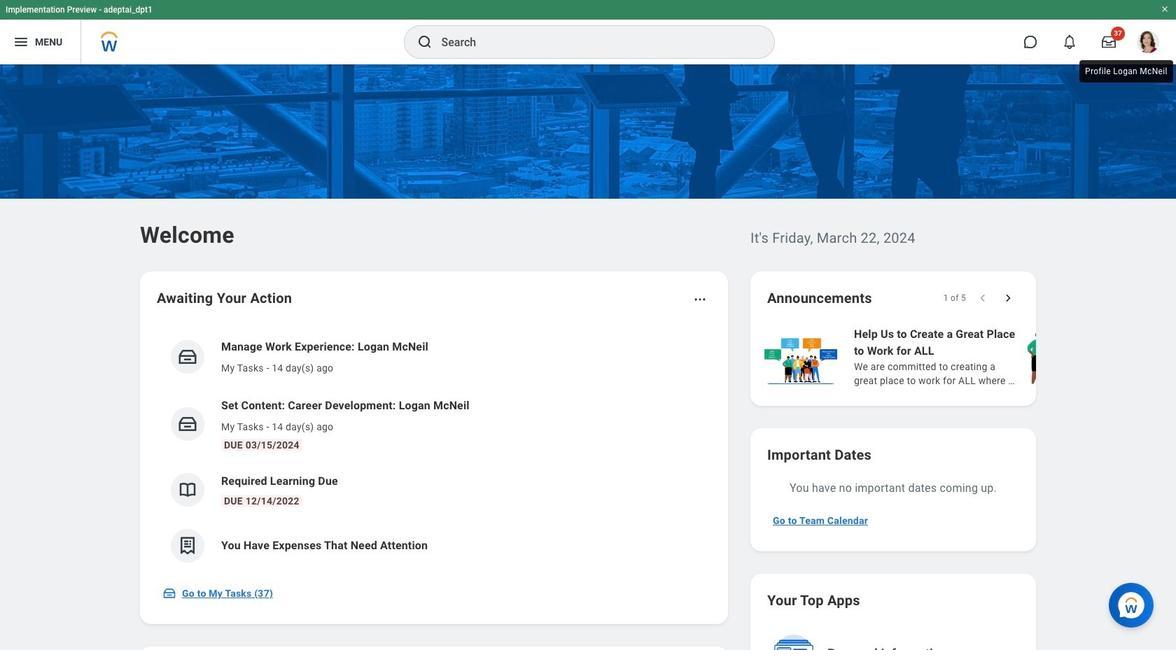 Task type: locate. For each thing, give the bounding box(es) containing it.
inbox image
[[177, 347, 198, 368], [162, 587, 176, 601]]

close environment banner image
[[1161, 5, 1169, 13]]

profile logan mcneil image
[[1137, 31, 1159, 56]]

chevron right small image
[[1001, 291, 1015, 305]]

1 horizontal spatial inbox image
[[177, 347, 198, 368]]

tooltip
[[1077, 57, 1176, 85]]

0 horizontal spatial inbox image
[[162, 587, 176, 601]]

list
[[762, 325, 1176, 389], [157, 328, 711, 574]]

1 horizontal spatial list
[[762, 325, 1176, 389]]

banner
[[0, 0, 1176, 64]]

status
[[944, 293, 966, 304]]

1 vertical spatial inbox image
[[162, 587, 176, 601]]

inbox large image
[[1102, 35, 1116, 49]]

inbox image
[[177, 414, 198, 435]]

main content
[[0, 64, 1176, 650]]



Task type: describe. For each thing, give the bounding box(es) containing it.
search image
[[416, 34, 433, 50]]

justify image
[[13, 34, 29, 50]]

dashboard expenses image
[[177, 536, 198, 557]]

book open image
[[177, 480, 198, 501]]

0 vertical spatial inbox image
[[177, 347, 198, 368]]

related actions image
[[693, 293, 707, 307]]

Search Workday  search field
[[441, 27, 745, 57]]

notifications large image
[[1063, 35, 1077, 49]]

0 horizontal spatial list
[[157, 328, 711, 574]]

chevron left small image
[[976, 291, 990, 305]]



Task type: vqa. For each thing, say whether or not it's contained in the screenshot.
notifications large icon at the top
yes



